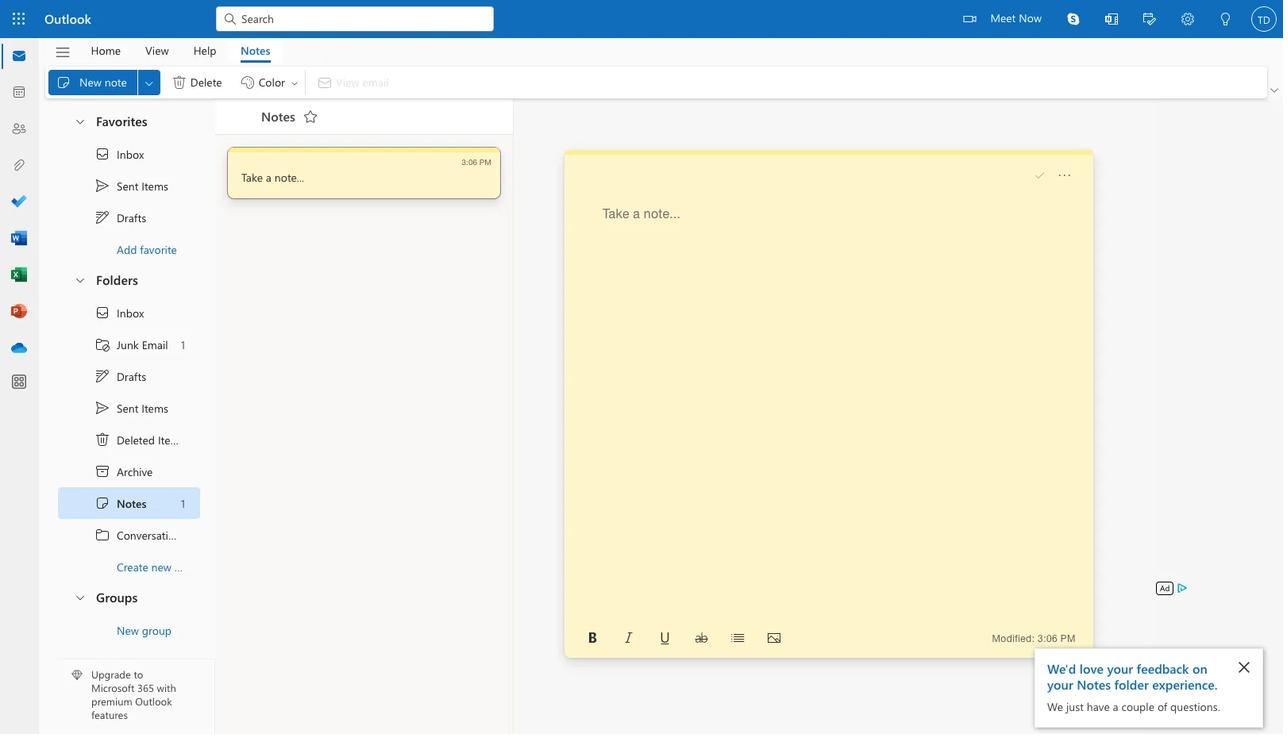 Task type: locate. For each thing, give the bounding box(es) containing it.
onedrive image
[[11, 341, 27, 356]]

your
[[1107, 661, 1133, 677], [1047, 676, 1073, 693]]

1 horizontal spatial 3:06
[[1038, 633, 1058, 644]]


[[1067, 13, 1080, 25]]

0 vertical spatial take
[[241, 170, 263, 185]]

questions.
[[1170, 699, 1220, 715]]

 button down " new note"
[[66, 106, 93, 136]]

tree containing 
[[58, 297, 219, 583]]

 up 
[[94, 432, 110, 448]]

1 vertical spatial  sent items
[[94, 400, 168, 416]]

1  sent items from the top
[[94, 178, 168, 194]]

styles toolbar toolbar
[[574, 626, 792, 651]]

to do image
[[11, 195, 27, 210]]

notes left the  button
[[261, 108, 295, 124]]

1 vertical spatial 
[[94, 495, 110, 511]]

notes inside  notes
[[117, 496, 147, 511]]

experience.
[[1152, 676, 1218, 693]]

inbox inside favorites tree
[[117, 146, 144, 162]]

drafts inside tree
[[117, 369, 146, 384]]

folder
[[175, 559, 203, 574], [1114, 676, 1149, 693]]

0 horizontal spatial pm
[[479, 157, 491, 167]]

folders tree item
[[58, 265, 200, 297]]

1 vertical spatial  tree item
[[58, 360, 200, 392]]

1 vertical spatial a
[[633, 206, 640, 221]]

home button
[[79, 38, 133, 63]]

application
[[0, 0, 1283, 734]]

1 for 
[[181, 337, 185, 352]]

2  button from the top
[[66, 265, 93, 295]]

 sent items inside favorites tree
[[94, 178, 168, 194]]

1 vertical spatial pm
[[1061, 633, 1076, 644]]

 button left the groups
[[66, 583, 93, 612]]

a inside edit new note main content
[[633, 206, 640, 221]]

of
[[1158, 699, 1167, 715]]

items right deleted
[[158, 432, 185, 447]]

2  sent items from the top
[[94, 400, 168, 416]]

 tree item up deleted
[[58, 392, 200, 424]]

1 vertical spatial 3:06
[[1038, 633, 1058, 644]]

view button
[[133, 38, 181, 63]]

 inside tree
[[94, 305, 110, 321]]

inbox up  junk email
[[117, 305, 144, 320]]

outlook
[[44, 10, 91, 27], [135, 695, 172, 708]]

 for  delete
[[171, 75, 187, 91]]

1 vertical spatial  drafts
[[94, 368, 146, 384]]

take
[[241, 170, 263, 185], [603, 206, 629, 221]]

we'd love your feedback on your notes folder experience. alert
[[1035, 649, 1263, 728]]

your up we
[[1047, 676, 1073, 693]]

drafts down  junk email
[[117, 369, 146, 384]]

groups tree item
[[58, 583, 200, 615]]

notes inside we'd love your feedback on your notes folder experience. we just have a couple of questions.
[[1077, 676, 1111, 693]]

1  from the top
[[94, 210, 110, 225]]

1 right email
[[181, 337, 185, 352]]

new
[[79, 74, 102, 90], [117, 623, 139, 638]]

0 vertical spatial a
[[266, 170, 271, 185]]

0 horizontal spatial folder
[[175, 559, 203, 574]]

 drafts for 1st  tree item
[[94, 210, 146, 225]]

1 horizontal spatial folder
[[1114, 676, 1149, 693]]

pm inside 3:06 pm take a note...
[[479, 157, 491, 167]]

 right color
[[290, 78, 299, 88]]

1 vertical spatial outlook
[[135, 695, 172, 708]]

 drafts inside tree
[[94, 368, 146, 384]]

inbox down "favorites" tree item
[[117, 146, 144, 162]]

 button
[[1207, 0, 1245, 40]]

folder up couple
[[1114, 676, 1149, 693]]

 for  notes
[[94, 495, 110, 511]]

1 inbox from the top
[[117, 146, 144, 162]]

1 vertical spatial 
[[94, 305, 110, 321]]

0 vertical spatial  drafts
[[94, 210, 146, 225]]

left-rail-appbar navigation
[[3, 38, 35, 367]]

files image
[[11, 158, 27, 174]]

1 vertical spatial  inbox
[[94, 305, 144, 321]]

 inbox inside favorites tree
[[94, 146, 144, 162]]

pm inside edit new note main content
[[1061, 633, 1076, 644]]

 inside tree
[[94, 400, 110, 416]]

tab list
[[79, 38, 282, 63]]

1 vertical spatial take
[[603, 206, 629, 221]]

word image
[[11, 231, 27, 247]]

now
[[1019, 10, 1042, 25]]

your right 'love'
[[1107, 661, 1133, 677]]

1 1 from the top
[[181, 337, 185, 352]]

 button inside folders tree item
[[66, 265, 93, 295]]

 inside favorites tree
[[94, 146, 110, 162]]

1  inbox from the top
[[94, 146, 144, 162]]

1 vertical spatial 
[[94, 400, 110, 416]]

0 vertical spatial 
[[171, 75, 187, 91]]

 tree item
[[58, 138, 200, 170], [58, 297, 200, 329]]

0 vertical spatial items
[[142, 178, 168, 193]]

outlook link
[[44, 0, 91, 38]]

new left note
[[79, 74, 102, 90]]

outlook down 'to'
[[135, 695, 172, 708]]

note...
[[275, 170, 304, 185], [644, 206, 681, 221]]

set your advertising preferences image
[[1176, 582, 1189, 595]]

history
[[184, 528, 219, 543]]

2 vertical spatial items
[[158, 432, 185, 447]]

folder right new
[[175, 559, 203, 574]]

notes up have
[[1077, 676, 1111, 693]]

view
[[145, 42, 169, 58]]

sent up add
[[117, 178, 139, 193]]

0 vertical spatial sent
[[117, 178, 139, 193]]

3:06 pm take a note...
[[241, 157, 491, 185]]

 inside groups tree item
[[74, 591, 87, 604]]

 left folders
[[74, 274, 87, 286]]

 inside " new note"
[[56, 75, 71, 91]]

0 horizontal spatial outlook
[[44, 10, 91, 27]]

outlook up ''
[[44, 10, 91, 27]]

deleted
[[117, 432, 155, 447]]

pm
[[479, 157, 491, 167], [1061, 633, 1076, 644]]

 sent items up the add favorite tree item
[[94, 178, 168, 194]]

0 horizontal spatial new
[[79, 74, 102, 90]]


[[659, 632, 671, 645]]

 drafts down junk in the left top of the page
[[94, 368, 146, 384]]

 tree item up junk in the left top of the page
[[58, 297, 200, 329]]


[[171, 75, 187, 91], [94, 432, 110, 448]]

 up the add favorite tree item
[[94, 210, 110, 225]]

on
[[1192, 661, 1207, 677]]

notes up 
[[241, 42, 270, 58]]


[[143, 77, 155, 89], [290, 78, 299, 88], [74, 115, 87, 127], [74, 274, 87, 286], [74, 591, 87, 604]]

 tree item
[[58, 170, 200, 202], [58, 392, 200, 424]]

 for favorites
[[74, 115, 87, 127]]

1 inside '' tree item
[[181, 496, 185, 511]]

0 vertical spatial drafts
[[117, 210, 146, 225]]

 button
[[689, 626, 714, 651]]

 down ''
[[56, 75, 71, 91]]

 tree item
[[58, 202, 200, 233], [58, 360, 200, 392]]

notes down  tree item
[[117, 496, 147, 511]]

junk
[[117, 337, 139, 352]]

features
[[91, 708, 128, 722]]

 inside  delete
[[171, 75, 187, 91]]

365
[[137, 681, 154, 695]]

 tree item up the add favorite tree item
[[58, 170, 200, 202]]

1 vertical spatial 
[[94, 368, 110, 384]]

folders
[[96, 272, 138, 288]]

0 vertical spatial folder
[[175, 559, 203, 574]]

0 vertical spatial 1
[[181, 337, 185, 352]]

2 horizontal spatial a
[[1113, 699, 1118, 715]]


[[302, 109, 318, 125]]

take inside 3:06 pm take a note...
[[241, 170, 263, 185]]

1 vertical spatial  tree item
[[58, 392, 200, 424]]

0 vertical spatial 3:06
[[462, 157, 477, 167]]

1 horizontal spatial take
[[603, 206, 629, 221]]


[[1181, 13, 1194, 25]]

0 vertical spatial  sent items
[[94, 178, 168, 194]]

1 horizontal spatial 
[[171, 75, 187, 91]]

0 horizontal spatial take
[[241, 170, 263, 185]]

2  from the top
[[94, 400, 110, 416]]

 right note
[[143, 77, 155, 89]]

0 vertical spatial  tree item
[[58, 202, 200, 233]]

1 horizontal spatial 
[[94, 495, 110, 511]]

 up  tree item
[[94, 400, 110, 416]]

0 vertical spatial  inbox
[[94, 146, 144, 162]]

1 vertical spatial note...
[[644, 206, 681, 221]]

1 horizontal spatial pm
[[1061, 633, 1076, 644]]

 left delete
[[171, 75, 187, 91]]

1 vertical spatial 
[[94, 432, 110, 448]]

 tree item down junk in the left top of the page
[[58, 360, 200, 392]]

 sent items
[[94, 178, 168, 194], [94, 400, 168, 416]]

 delete
[[171, 74, 222, 91]]

0 vertical spatial 
[[56, 75, 71, 91]]

notes button
[[229, 38, 282, 63]]

1 horizontal spatial outlook
[[135, 695, 172, 708]]

 tree item down favorites
[[58, 138, 200, 170]]

 sent items up  tree item
[[94, 400, 168, 416]]

 drafts up add
[[94, 210, 146, 225]]

0 vertical spatial  button
[[66, 106, 93, 136]]

0 vertical spatial pm
[[479, 157, 491, 167]]

1  from the top
[[94, 178, 110, 194]]

 button
[[1093, 0, 1131, 40]]

drafts
[[117, 210, 146, 225], [117, 369, 146, 384]]

sent up  tree item
[[117, 401, 139, 416]]

0 vertical spatial  tree item
[[58, 170, 200, 202]]

 up the 
[[94, 305, 110, 321]]

0 vertical spatial 
[[94, 146, 110, 162]]

folder inside tree item
[[175, 559, 203, 574]]

Search for email, meetings, files and more. field
[[240, 10, 484, 27]]

0 horizontal spatial a
[[266, 170, 271, 185]]

calendar image
[[11, 85, 27, 101]]

new inside " new note"
[[79, 74, 102, 90]]

1 horizontal spatial new
[[117, 623, 139, 638]]

notes heading
[[241, 99, 323, 134]]

drafts inside favorites tree
[[117, 210, 146, 225]]

 down the 
[[94, 368, 110, 384]]

 button inside groups tree item
[[66, 583, 93, 612]]


[[94, 210, 110, 225], [94, 368, 110, 384]]

2 sent from the top
[[117, 401, 139, 416]]

2 vertical spatial a
[[1113, 699, 1118, 715]]

 up 
[[94, 495, 110, 511]]

excel image
[[11, 268, 27, 283]]

 drafts inside favorites tree
[[94, 210, 146, 225]]

0 vertical spatial 
[[94, 178, 110, 194]]

note
[[105, 74, 127, 90]]

1  tree item from the top
[[58, 202, 200, 233]]


[[94, 178, 110, 194], [94, 400, 110, 416]]

1 vertical spatial  tree item
[[58, 297, 200, 329]]


[[586, 632, 599, 645]]

2  drafts from the top
[[94, 368, 146, 384]]

to
[[134, 668, 143, 682]]

 button inside "favorites" tree item
[[66, 106, 93, 136]]

0 vertical spatial  tree item
[[58, 138, 200, 170]]

 button
[[616, 626, 641, 651]]

conversation
[[117, 528, 181, 543]]

 inside "favorites" tree item
[[74, 115, 87, 127]]

drafts up the add favorite tree item
[[117, 210, 146, 225]]

1
[[181, 337, 185, 352], [181, 496, 185, 511]]

1 vertical spatial  button
[[66, 265, 93, 295]]

 for 1st  tree item from the bottom
[[94, 305, 110, 321]]

premium features image
[[71, 670, 83, 682]]

 left the groups
[[74, 591, 87, 604]]

0 vertical spatial 
[[94, 210, 110, 225]]

0 vertical spatial outlook
[[44, 10, 91, 27]]

notes
[[241, 42, 270, 58], [261, 108, 295, 124], [117, 496, 147, 511], [1077, 676, 1111, 693]]

 inside favorites tree
[[94, 178, 110, 194]]

a inside 3:06 pm take a note...
[[266, 170, 271, 185]]

3  button from the top
[[66, 583, 93, 612]]

 down favorites
[[94, 146, 110, 162]]

 inside folders tree item
[[74, 274, 87, 286]]

 button
[[66, 106, 93, 136], [66, 265, 93, 295], [66, 583, 93, 612]]


[[222, 11, 238, 27]]

items up favorite
[[142, 178, 168, 193]]

2  inbox from the top
[[94, 305, 144, 321]]

couple
[[1122, 699, 1155, 715]]

 search field
[[216, 0, 494, 36]]

1 inside  tree item
[[181, 337, 185, 352]]

1 sent from the top
[[117, 178, 139, 193]]

feedback
[[1137, 661, 1189, 677]]

 inbox down favorites
[[94, 146, 144, 162]]

sent inside tree
[[117, 401, 139, 416]]

add favorite
[[117, 242, 177, 257]]

 inside tree
[[94, 368, 110, 384]]

tree
[[58, 297, 219, 583]]

2 drafts from the top
[[117, 369, 146, 384]]

 inside dropdown button
[[143, 77, 155, 89]]

1 vertical spatial sent
[[117, 401, 139, 416]]

0 horizontal spatial 3:06
[[462, 157, 477, 167]]

we
[[1047, 699, 1063, 715]]

0 vertical spatial inbox
[[117, 146, 144, 162]]

2  from the top
[[94, 368, 110, 384]]

premium
[[91, 695, 132, 708]]

 for  new note
[[56, 75, 71, 91]]

create new folder tree item
[[58, 551, 203, 583]]

1 vertical spatial 1
[[181, 496, 185, 511]]

 inside tree item
[[94, 495, 110, 511]]

0 vertical spatial new
[[79, 74, 102, 90]]

1 vertical spatial inbox
[[117, 305, 144, 320]]

1  drafts from the top
[[94, 210, 146, 225]]

last edited: 3:06 pm. tree item
[[228, 148, 500, 198]]

2 vertical spatial  button
[[66, 583, 93, 612]]

 down favorites
[[94, 178, 110, 194]]

0 horizontal spatial 
[[56, 75, 71, 91]]

1  from the top
[[94, 146, 110, 162]]

1 vertical spatial folder
[[1114, 676, 1149, 693]]

 down " new note"
[[74, 115, 87, 127]]

 tree item
[[58, 424, 200, 456]]

mail image
[[11, 48, 27, 64]]

favorites tree
[[58, 100, 200, 265]]

2  tree item from the top
[[58, 392, 200, 424]]

 button
[[652, 626, 678, 651]]

add favorite tree item
[[58, 233, 200, 265]]

 for 1st  tree item
[[94, 210, 110, 225]]

 conversation history
[[94, 527, 219, 543]]

1 vertical spatial new
[[117, 623, 139, 638]]

2  from the top
[[94, 305, 110, 321]]

1 up history
[[181, 496, 185, 511]]

 inbox
[[94, 146, 144, 162], [94, 305, 144, 321]]

 inbox up junk in the left top of the page
[[94, 305, 144, 321]]


[[94, 146, 110, 162], [94, 305, 110, 321]]


[[1220, 13, 1232, 25]]

2 inbox from the top
[[117, 305, 144, 320]]

 color 
[[239, 74, 299, 91]]

 button
[[725, 626, 750, 651]]

 button
[[1052, 163, 1077, 188]]

0 horizontal spatial 
[[94, 432, 110, 448]]

1  button from the top
[[66, 106, 93, 136]]


[[54, 44, 71, 61]]

 for groups
[[74, 591, 87, 604]]

favorite
[[140, 242, 177, 257]]

2 1 from the top
[[181, 496, 185, 511]]

meet now
[[990, 10, 1042, 25]]

 for folders
[[74, 274, 87, 286]]

account manager for test dummy image
[[1251, 6, 1277, 32]]

inbox
[[117, 146, 144, 162], [117, 305, 144, 320]]

 tree item up add
[[58, 202, 200, 233]]

0 horizontal spatial note...
[[275, 170, 304, 185]]

0 vertical spatial note...
[[275, 170, 304, 185]]

 inside favorites tree
[[94, 210, 110, 225]]

1 horizontal spatial a
[[633, 206, 640, 221]]

 inside tree item
[[94, 432, 110, 448]]

1  tree item from the top
[[58, 170, 200, 202]]

new left group
[[117, 623, 139, 638]]


[[731, 632, 744, 645]]

 sent items inside tree
[[94, 400, 168, 416]]

1 vertical spatial drafts
[[117, 369, 146, 384]]

1 drafts from the top
[[117, 210, 146, 225]]

1 horizontal spatial note...
[[644, 206, 681, 221]]

upgrade
[[91, 668, 131, 682]]

 button left folders
[[66, 265, 93, 295]]

 button
[[580, 626, 605, 651]]

items up  deleted items
[[142, 401, 168, 416]]

home
[[91, 42, 121, 58]]



Task type: vqa. For each thing, say whether or not it's contained in the screenshot.
Archive
yes



Task type: describe. For each thing, give the bounding box(es) containing it.
help button
[[182, 38, 228, 63]]


[[94, 337, 110, 353]]

create
[[117, 559, 148, 574]]

 button
[[298, 104, 323, 129]]

 tree item
[[58, 488, 200, 519]]

upgrade to microsoft 365 with premium outlook features
[[91, 668, 176, 722]]

 for second  tree item from the bottom
[[94, 146, 110, 162]]

note... inside edit new note main content
[[644, 206, 681, 221]]

new group tree item
[[58, 615, 200, 646]]

modified : 3:06 pm
[[992, 633, 1076, 644]]

we'd love your feedback on your notes folder experience. we just have a couple of questions.
[[1047, 661, 1220, 715]]


[[94, 527, 110, 543]]

drafts for 1st  tree item
[[117, 210, 146, 225]]

new group
[[117, 623, 172, 638]]

 button
[[1267, 83, 1281, 98]]

just
[[1066, 699, 1084, 715]]

1 horizontal spatial your
[[1107, 661, 1133, 677]]

new inside tree item
[[117, 623, 139, 638]]

3:06 inside edit new note main content
[[1038, 633, 1058, 644]]

Editing note text field
[[603, 206, 1053, 619]]

1 vertical spatial items
[[142, 401, 168, 416]]

1  tree item from the top
[[58, 138, 200, 170]]

powerpoint image
[[11, 304, 27, 320]]

notes inside notes 
[[261, 108, 295, 124]]

groups
[[96, 589, 138, 606]]


[[239, 75, 255, 91]]

 button
[[761, 626, 787, 651]]

add
[[117, 242, 137, 257]]

items inside favorites tree
[[142, 178, 168, 193]]


[[695, 632, 708, 645]]

have
[[1087, 699, 1110, 715]]

archive
[[117, 464, 153, 479]]


[[963, 13, 976, 25]]

 inside  color 
[[290, 78, 299, 88]]

microsoft
[[91, 681, 135, 695]]

favorites tree item
[[58, 106, 200, 138]]

love
[[1080, 661, 1104, 677]]

we'd
[[1047, 661, 1076, 677]]

 drafts for second  tree item from the top of the page
[[94, 368, 146, 384]]

:
[[1032, 633, 1035, 644]]

outlook banner
[[0, 0, 1283, 40]]

 deleted items
[[94, 432, 185, 448]]

 menu bar
[[1028, 163, 1077, 188]]

create new folder
[[117, 559, 203, 574]]

edit group
[[48, 67, 302, 98]]

 button for groups
[[66, 583, 93, 612]]


[[768, 632, 781, 645]]

 for  deleted items
[[94, 432, 110, 448]]

take inside edit new note main content
[[603, 206, 629, 221]]

 button
[[1169, 0, 1207, 40]]

more apps image
[[11, 375, 27, 391]]


[[1058, 169, 1071, 182]]

notes 
[[261, 108, 318, 125]]

take a note...
[[603, 206, 681, 221]]

email
[[142, 337, 168, 352]]

folder inside we'd love your feedback on your notes folder experience. we just have a couple of questions.
[[1114, 676, 1149, 693]]

 archive
[[94, 464, 153, 480]]

outlook inside upgrade to microsoft 365 with premium outlook features
[[135, 695, 172, 708]]


[[1034, 170, 1046, 181]]

people image
[[11, 121, 27, 137]]

 button
[[138, 70, 160, 95]]

modified
[[992, 633, 1032, 644]]

 tree item
[[58, 519, 219, 551]]


[[622, 632, 635, 645]]

note... inside 3:06 pm take a note...
[[275, 170, 304, 185]]

new
[[151, 559, 171, 574]]

 button for folders
[[66, 265, 93, 295]]

 new note
[[56, 74, 127, 91]]

2  tree item from the top
[[58, 297, 200, 329]]

 button
[[1131, 0, 1169, 40]]

edit new note main content
[[565, 150, 1093, 658]]

 junk email
[[94, 337, 168, 353]]

favorites
[[96, 113, 147, 129]]

 tree item
[[58, 329, 200, 360]]


[[1270, 87, 1278, 94]]

 tree item
[[58, 456, 200, 488]]

meet
[[990, 10, 1016, 25]]

application containing outlook
[[0, 0, 1283, 734]]

notes inside button
[[241, 42, 270, 58]]

help
[[193, 42, 216, 58]]

drafts for second  tree item from the top of the page
[[117, 369, 146, 384]]

close image
[[1238, 661, 1251, 674]]

delete
[[190, 74, 222, 90]]

outlook inside the outlook banner
[[44, 10, 91, 27]]

color
[[259, 74, 285, 90]]

 button for favorites
[[66, 106, 93, 136]]

 button
[[47, 39, 79, 66]]


[[1105, 13, 1118, 25]]

0 horizontal spatial your
[[1047, 676, 1073, 693]]

with
[[157, 681, 176, 695]]

items inside  deleted items
[[158, 432, 185, 447]]

ad
[[1160, 583, 1170, 594]]

tab list containing home
[[79, 38, 282, 63]]

2  tree item from the top
[[58, 360, 200, 392]]

sent inside favorites tree
[[117, 178, 139, 193]]


[[1143, 13, 1156, 25]]

3:06 inside 3:06 pm take a note...
[[462, 157, 477, 167]]

group
[[142, 623, 172, 638]]

a inside we'd love your feedback on your notes folder experience. we just have a couple of questions.
[[1113, 699, 1118, 715]]


[[94, 464, 110, 480]]

 notes
[[94, 495, 147, 511]]

 for second  tree item from the top of the page
[[94, 368, 110, 384]]

1 for 
[[181, 496, 185, 511]]

 button
[[1054, 0, 1093, 38]]



